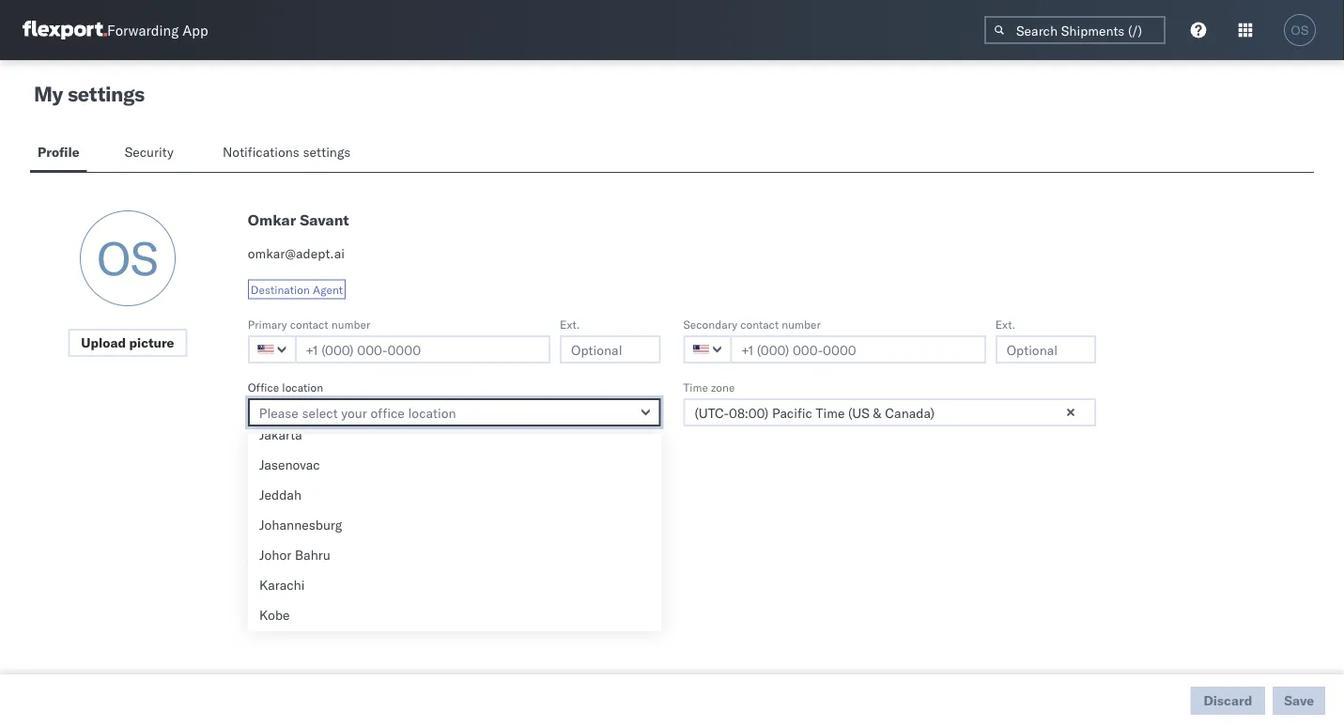 Task type: vqa. For each thing, say whether or not it's contained in the screenshot.
next
yes



Task type: describe. For each thing, give the bounding box(es) containing it.
flexport. image
[[23, 21, 107, 39]]

upload picture
[[81, 334, 174, 351]]

bahru
[[295, 547, 330, 563]]

status
[[270, 557, 302, 571]]

security button
[[117, 135, 185, 172]]

Search Shipments (/) text field
[[985, 16, 1166, 44]]

job
[[248, 443, 265, 457]]

be
[[325, 557, 337, 571]]

United States text field
[[248, 335, 297, 364]]

johor bahru
[[259, 547, 330, 563]]

forwarding app link
[[23, 21, 208, 39]]

secondary
[[683, 317, 738, 331]]

messages.
[[503, 557, 556, 571]]

security
[[125, 144, 174, 160]]

contact for secondary
[[740, 317, 779, 331]]

title
[[268, 443, 288, 457]]

upload
[[81, 334, 126, 351]]

picture
[[129, 334, 174, 351]]

johannesburg
[[259, 517, 342, 533]]

to
[[402, 557, 412, 571]]

+1 (000) 000-0000 telephone field for secondary contact number
[[730, 335, 986, 364]]

agent
[[313, 282, 343, 296]]

location
[[282, 380, 323, 394]]

settings for notifications settings
[[303, 144, 351, 160]]

forwarding app
[[107, 21, 208, 39]]

(UTC-08:00) Pacific Time (US & Canada) text field
[[683, 398, 1096, 426]]

+1 (000) 000-0000 telephone field for primary contact number
[[295, 335, 551, 364]]

destination
[[251, 282, 310, 296]]

time
[[683, 380, 708, 394]]

number for primary contact number
[[331, 317, 370, 331]]

profile
[[38, 144, 80, 160]]

next
[[377, 557, 399, 571]]

name
[[440, 557, 468, 571]]

jeddah
[[259, 487, 302, 503]]

your
[[415, 557, 437, 571]]

jasenovac
[[259, 457, 320, 473]]

the
[[483, 557, 500, 571]]

profile button
[[30, 135, 87, 172]]

os button
[[1279, 8, 1322, 52]]

app
[[182, 21, 208, 39]]



Task type: locate. For each thing, give the bounding box(es) containing it.
settings right "notifications"
[[303, 144, 351, 160]]

os inside button
[[1291, 23, 1309, 37]]

0 horizontal spatial os
[[97, 229, 159, 287]]

United States text field
[[683, 335, 732, 364]]

my settings
[[34, 81, 144, 107]]

0 horizontal spatial settings
[[68, 81, 144, 107]]

office down johannesburg
[[288, 534, 325, 550]]

optional telephone field for secondary contact number
[[996, 335, 1096, 364]]

kobe
[[259, 607, 290, 623]]

ext. for primary contact number
[[560, 317, 580, 331]]

contact for primary
[[290, 317, 328, 331]]

0 horizontal spatial ext.
[[560, 317, 580, 331]]

notifications settings button
[[215, 135, 366, 172]]

shown
[[340, 557, 374, 571]]

johor
[[259, 547, 291, 563]]

will
[[304, 557, 322, 571]]

+1 (000) 000-0000 telephone field
[[295, 335, 551, 364], [730, 335, 986, 364]]

notifications
[[223, 144, 300, 160]]

karachi
[[259, 577, 305, 593]]

secondary contact number
[[683, 317, 821, 331]]

kolkata
[[259, 637, 305, 653]]

Job title text field
[[248, 461, 661, 489]]

number
[[331, 317, 370, 331], [782, 317, 821, 331]]

office location
[[248, 380, 323, 394]]

optional telephone field for primary contact number
[[560, 335, 661, 364]]

2 +1 (000) 000-0000 telephone field from the left
[[730, 335, 986, 364]]

ext. for secondary contact number
[[996, 317, 1016, 331]]

0 vertical spatial office
[[248, 380, 279, 394]]

primary contact number
[[248, 317, 370, 331]]

2 number from the left
[[782, 317, 821, 331]]

2 optional telephone field from the left
[[996, 335, 1096, 364]]

Optional telephone field
[[560, 335, 661, 364], [996, 335, 1096, 364]]

contact right secondary
[[740, 317, 779, 331]]

os
[[1291, 23, 1309, 37], [97, 229, 159, 287]]

1 horizontal spatial +1 (000) 000-0000 telephone field
[[730, 335, 986, 364]]

1 vertical spatial os
[[97, 229, 159, 287]]

office inside out of office the status will be shown next to your name in the messages.
[[288, 534, 325, 550]]

1 horizontal spatial settings
[[303, 144, 351, 160]]

savant
[[300, 210, 349, 229]]

Please select your office location text field
[[248, 398, 661, 426]]

1 ext. from the left
[[560, 317, 580, 331]]

number for secondary contact number
[[782, 317, 821, 331]]

1 horizontal spatial optional telephone field
[[996, 335, 1096, 364]]

omkar@adept.ai
[[248, 245, 345, 262]]

1 horizontal spatial ext.
[[996, 317, 1016, 331]]

omkar
[[248, 210, 296, 229]]

0 horizontal spatial number
[[331, 317, 370, 331]]

of
[[273, 534, 285, 550]]

0 horizontal spatial contact
[[290, 317, 328, 331]]

0 horizontal spatial optional telephone field
[[560, 335, 661, 364]]

+1 (000) 000-0000 telephone field up please select your office location text box
[[295, 335, 551, 364]]

zone
[[711, 380, 735, 394]]

2 ext. from the left
[[996, 317, 1016, 331]]

office down united states text field
[[248, 380, 279, 394]]

out
[[248, 534, 270, 550]]

destination agent
[[251, 282, 343, 296]]

1 vertical spatial settings
[[303, 144, 351, 160]]

1 vertical spatial office
[[288, 534, 325, 550]]

number right secondary
[[782, 317, 821, 331]]

omkar savant
[[248, 210, 349, 229]]

2 contact from the left
[[740, 317, 779, 331]]

1 number from the left
[[331, 317, 370, 331]]

status
[[248, 506, 281, 520]]

notifications settings
[[223, 144, 351, 160]]

+1 (000) 000-0000 telephone field up (utc-08:00) pacific time (us & canada) 'text field'
[[730, 335, 986, 364]]

0 vertical spatial settings
[[68, 81, 144, 107]]

1 optional telephone field from the left
[[560, 335, 661, 364]]

out of office the status will be shown next to your name in the messages.
[[248, 534, 556, 571]]

settings right my
[[68, 81, 144, 107]]

upload picture button
[[68, 329, 187, 357]]

1 contact from the left
[[290, 317, 328, 331]]

jakarta
[[259, 426, 302, 443]]

contact
[[290, 317, 328, 331], [740, 317, 779, 331]]

primary
[[248, 317, 287, 331]]

1 horizontal spatial os
[[1291, 23, 1309, 37]]

0 horizontal spatial office
[[248, 380, 279, 394]]

time zone
[[683, 380, 735, 394]]

1 horizontal spatial office
[[288, 534, 325, 550]]

1 +1 (000) 000-0000 telephone field from the left
[[295, 335, 551, 364]]

contact down destination agent
[[290, 317, 328, 331]]

my
[[34, 81, 63, 107]]

forwarding
[[107, 21, 179, 39]]

1 horizontal spatial number
[[782, 317, 821, 331]]

settings for my settings
[[68, 81, 144, 107]]

0 vertical spatial os
[[1291, 23, 1309, 37]]

settings
[[68, 81, 144, 107], [303, 144, 351, 160]]

in
[[471, 557, 480, 571]]

settings inside button
[[303, 144, 351, 160]]

ext.
[[560, 317, 580, 331], [996, 317, 1016, 331]]

1 horizontal spatial contact
[[740, 317, 779, 331]]

the
[[248, 557, 267, 571]]

0 horizontal spatial +1 (000) 000-0000 telephone field
[[295, 335, 551, 364]]

job title
[[248, 443, 288, 457]]

office
[[248, 380, 279, 394], [288, 534, 325, 550]]

number down the agent
[[331, 317, 370, 331]]



